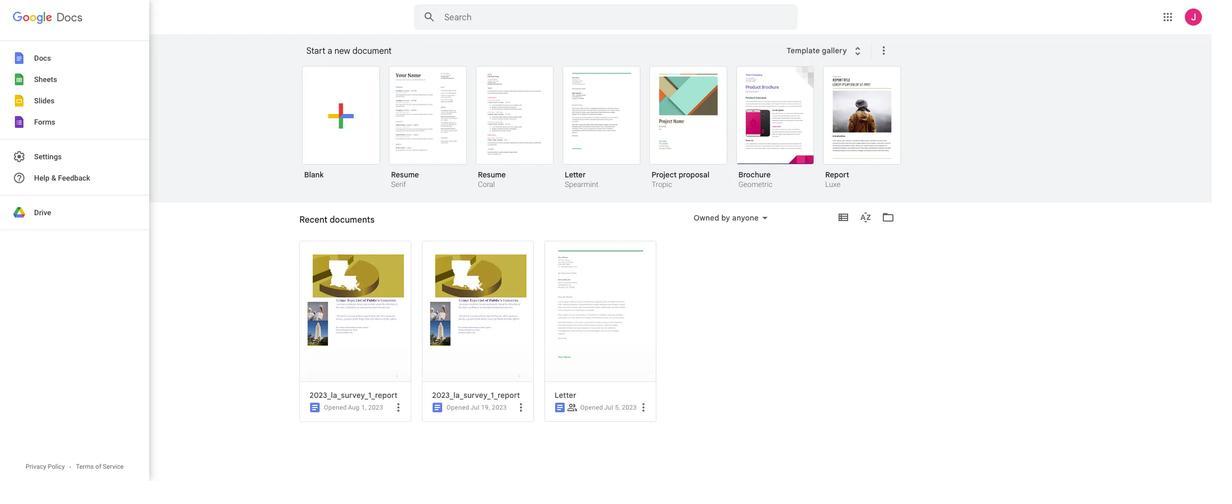 Task type: locate. For each thing, give the bounding box(es) containing it.
spearmint
[[565, 180, 599, 189]]

opened down the letter google docs element
[[581, 404, 603, 412]]

resume
[[391, 170, 419, 180], [478, 170, 506, 180]]

2 horizontal spatial opened
[[581, 404, 603, 412]]

1 recent from the top
[[300, 215, 328, 225]]

2023_la_survey_1_report
[[310, 391, 398, 400], [432, 391, 520, 400]]

resume option
[[389, 66, 467, 190], [476, 66, 554, 190]]

1 horizontal spatial 2023
[[492, 404, 507, 412]]

start
[[307, 46, 326, 57]]

2 horizontal spatial 2023
[[622, 404, 637, 412]]

0 horizontal spatial resume
[[391, 170, 419, 180]]

opened for opened jul 5, 2023
[[581, 404, 603, 412]]

2023 right 19,
[[492, 404, 507, 412]]

of
[[95, 463, 101, 471]]

aug
[[348, 404, 360, 412]]

project
[[652, 170, 677, 180]]

2 2023_la_survey_1_report from the left
[[432, 391, 520, 400]]

docs link
[[13, 0, 82, 131], [34, 6, 86, 30]]

opened for opened aug 1, 2023
[[324, 404, 347, 412]]

recent documents heading
[[300, 203, 375, 237]]

1 horizontal spatial jul
[[604, 404, 614, 412]]

opened
[[324, 404, 347, 412], [447, 404, 470, 412], [581, 404, 603, 412]]

2023 for opened jul 19, 2023
[[492, 404, 507, 412]]

0 horizontal spatial resume option
[[389, 66, 467, 190]]

2023_la_survey_1_report up opened aug 1, 2023
[[310, 391, 398, 400]]

jul inside 2023_la_survey_1_report option
[[471, 404, 480, 412]]

tropic
[[652, 180, 672, 189]]

3 opened from the left
[[581, 404, 603, 412]]

brochure
[[739, 170, 771, 180]]

help & feedback
[[34, 174, 90, 182]]

1 resume from the left
[[391, 170, 419, 180]]

letter google docs element
[[555, 391, 652, 400]]

letter option
[[563, 66, 641, 190], [542, 241, 657, 481]]

0 horizontal spatial opened
[[324, 404, 347, 412]]

brochure option
[[737, 66, 815, 190]]

1 resume option from the left
[[389, 66, 467, 190]]

19,
[[481, 404, 490, 412]]

1 2023_la_survey_1_report from the left
[[310, 391, 398, 400]]

template gallery button
[[780, 41, 871, 60]]

documents
[[330, 215, 375, 225], [326, 219, 365, 229]]

2 recent from the top
[[300, 219, 324, 229]]

slides
[[34, 96, 55, 105]]

2 2023_la_survey_1_report google docs element from the left
[[432, 391, 529, 400]]

gallery
[[822, 46, 847, 55]]

·
[[69, 463, 71, 472]]

luxe
[[826, 180, 841, 189]]

0 horizontal spatial jul
[[471, 404, 480, 412]]

documents inside recent documents heading
[[330, 215, 375, 225]]

2023
[[368, 404, 383, 412], [492, 404, 507, 412], [622, 404, 637, 412]]

1 horizontal spatial 2023_la_survey_1_report
[[432, 391, 520, 400]]

opened left 19,
[[447, 404, 470, 412]]

jul inside letter option
[[604, 404, 614, 412]]

jul left 5,
[[604, 404, 614, 412]]

resume up "serif"
[[391, 170, 419, 180]]

1 vertical spatial letter
[[555, 391, 577, 400]]

1 horizontal spatial 2023_la_survey_1_report google docs element
[[432, 391, 529, 400]]

2 2023 from the left
[[492, 404, 507, 412]]

a
[[328, 46, 332, 57]]

policy
[[48, 463, 65, 471]]

privacy policy · terms of service
[[26, 463, 124, 472]]

2 2023_la_survey_1_report option from the left
[[420, 241, 534, 481]]

2023_la_survey_1_report for aug
[[310, 391, 398, 400]]

jul left 19,
[[471, 404, 480, 412]]

forms
[[34, 118, 55, 126]]

0 horizontal spatial 2023_la_survey_1_report option
[[297, 241, 412, 481]]

2023_la_survey_1_report up opened jul 19, 2023 on the bottom of the page
[[432, 391, 520, 400]]

2 jul from the left
[[604, 404, 614, 412]]

jul for jul 5, 2023
[[604, 404, 614, 412]]

0 horizontal spatial 2023_la_survey_1_report google docs element
[[310, 391, 407, 400]]

1 jul from the left
[[471, 404, 480, 412]]

search image
[[419, 6, 440, 28]]

None search field
[[414, 4, 798, 30]]

1 horizontal spatial resume option
[[476, 66, 554, 190]]

resume up coral
[[478, 170, 506, 180]]

letter inside recent documents list box
[[555, 391, 577, 400]]

5,
[[615, 404, 620, 412]]

1 horizontal spatial resume
[[478, 170, 506, 180]]

2023 right the 1,
[[368, 404, 383, 412]]

letter inside letter spearmint
[[565, 170, 586, 180]]

proposal
[[679, 170, 710, 180]]

privacy
[[26, 463, 46, 471]]

2 opened from the left
[[447, 404, 470, 412]]

start a new document
[[307, 46, 392, 57]]

0 horizontal spatial 2023_la_survey_1_report
[[310, 391, 398, 400]]

letter
[[565, 170, 586, 180], [555, 391, 577, 400]]

2023_la_survey_1_report google docs element
[[310, 391, 407, 400], [432, 391, 529, 400]]

jul
[[471, 404, 480, 412], [604, 404, 614, 412]]

2023_la_survey_1_report option
[[297, 241, 412, 481], [420, 241, 534, 481]]

0 vertical spatial letter
[[565, 170, 586, 180]]

project proposal option
[[650, 66, 728, 190]]

report
[[826, 170, 850, 180]]

docs
[[57, 10, 82, 24], [60, 10, 86, 24], [34, 54, 51, 62]]

new
[[335, 46, 350, 57]]

brochure geometric
[[739, 170, 773, 189]]

recent
[[300, 215, 328, 225], [300, 219, 324, 229]]

2 resume from the left
[[478, 170, 506, 180]]

letter for letter
[[555, 391, 577, 400]]

report luxe
[[826, 170, 850, 189]]

1 horizontal spatial opened
[[447, 404, 470, 412]]

serif
[[391, 180, 406, 189]]

opened for opened jul 19, 2023
[[447, 404, 470, 412]]

1 opened from the left
[[324, 404, 347, 412]]

recent documents
[[300, 215, 375, 225], [300, 219, 365, 229]]

last opened by me aug 1, 2023 element
[[348, 404, 383, 412]]

opened left aug
[[324, 404, 347, 412]]

&
[[51, 174, 56, 182]]

2023 right 5,
[[622, 404, 637, 412]]

2023_la_survey_1_report google docs element up opened jul 19, 2023 on the bottom of the page
[[432, 391, 529, 400]]

1 horizontal spatial 2023_la_survey_1_report option
[[420, 241, 534, 481]]

template
[[787, 46, 820, 55]]

opened jul 5, 2023
[[581, 404, 637, 412]]

1 2023 from the left
[[368, 404, 383, 412]]

1 2023_la_survey_1_report google docs element from the left
[[310, 391, 407, 400]]

3 2023 from the left
[[622, 404, 637, 412]]

list box
[[302, 64, 915, 203]]

0 horizontal spatial 2023
[[368, 404, 383, 412]]

2023_la_survey_1_report google docs element up aug
[[310, 391, 407, 400]]



Task type: describe. For each thing, give the bounding box(es) containing it.
geometric
[[739, 180, 773, 189]]

resume serif
[[391, 170, 419, 189]]

1 2023_la_survey_1_report option from the left
[[297, 241, 412, 481]]

privacy policy link
[[23, 463, 68, 472]]

1 recent documents from the top
[[300, 215, 375, 225]]

last opened by me jul 5, 2023 element
[[604, 404, 637, 412]]

owned
[[694, 213, 720, 223]]

opened jul 19, 2023
[[447, 404, 507, 412]]

letter spearmint
[[565, 170, 599, 189]]

recent documents list box
[[297, 241, 913, 481]]

template gallery
[[787, 46, 847, 55]]

2023 for opened jul 5, 2023
[[622, 404, 637, 412]]

2023_la_survey_1_report for jul
[[432, 391, 520, 400]]

anyone
[[733, 213, 759, 223]]

letter for letter spearmint
[[565, 170, 586, 180]]

2 recent documents from the top
[[300, 219, 365, 229]]

docs menu
[[0, 0, 149, 481]]

blank option
[[302, 66, 380, 187]]

sheets
[[34, 75, 57, 84]]

opened aug 1, 2023
[[324, 404, 383, 412]]

drive
[[34, 208, 51, 217]]

terms of service link
[[73, 463, 126, 472]]

service
[[103, 463, 124, 471]]

2023 for opened aug 1, 2023
[[368, 404, 383, 412]]

document
[[353, 46, 392, 57]]

2023_la_survey_1_report google docs element for jul
[[432, 391, 529, 400]]

blank
[[304, 170, 324, 180]]

0 vertical spatial letter option
[[563, 66, 641, 190]]

recent inside heading
[[300, 215, 328, 225]]

owned by anyone
[[694, 213, 759, 223]]

Search bar text field
[[445, 12, 771, 23]]

more actions. image
[[876, 44, 891, 57]]

help
[[34, 174, 50, 182]]

project proposal tropic
[[652, 170, 710, 189]]

settings
[[34, 152, 62, 161]]

resume for resume serif
[[391, 170, 419, 180]]

2 resume option from the left
[[476, 66, 554, 190]]

1 vertical spatial letter option
[[542, 241, 657, 481]]

last opened by me jul 19, 2023 element
[[471, 404, 507, 412]]

resume coral
[[478, 170, 506, 189]]

owned by anyone button
[[687, 212, 775, 224]]

start a new document heading
[[307, 34, 780, 68]]

resume for resume coral
[[478, 170, 506, 180]]

report option
[[824, 66, 901, 190]]

terms
[[76, 463, 94, 471]]

2023_la_survey_1_report google docs element for aug
[[310, 391, 407, 400]]

feedback
[[58, 174, 90, 182]]

1,
[[362, 404, 367, 412]]

jul for jul 19, 2023
[[471, 404, 480, 412]]

list box containing blank
[[302, 64, 915, 203]]

by
[[722, 213, 731, 223]]

coral
[[478, 180, 495, 189]]



Task type: vqa. For each thing, say whether or not it's contained in the screenshot.
the leftmost TEXT
no



